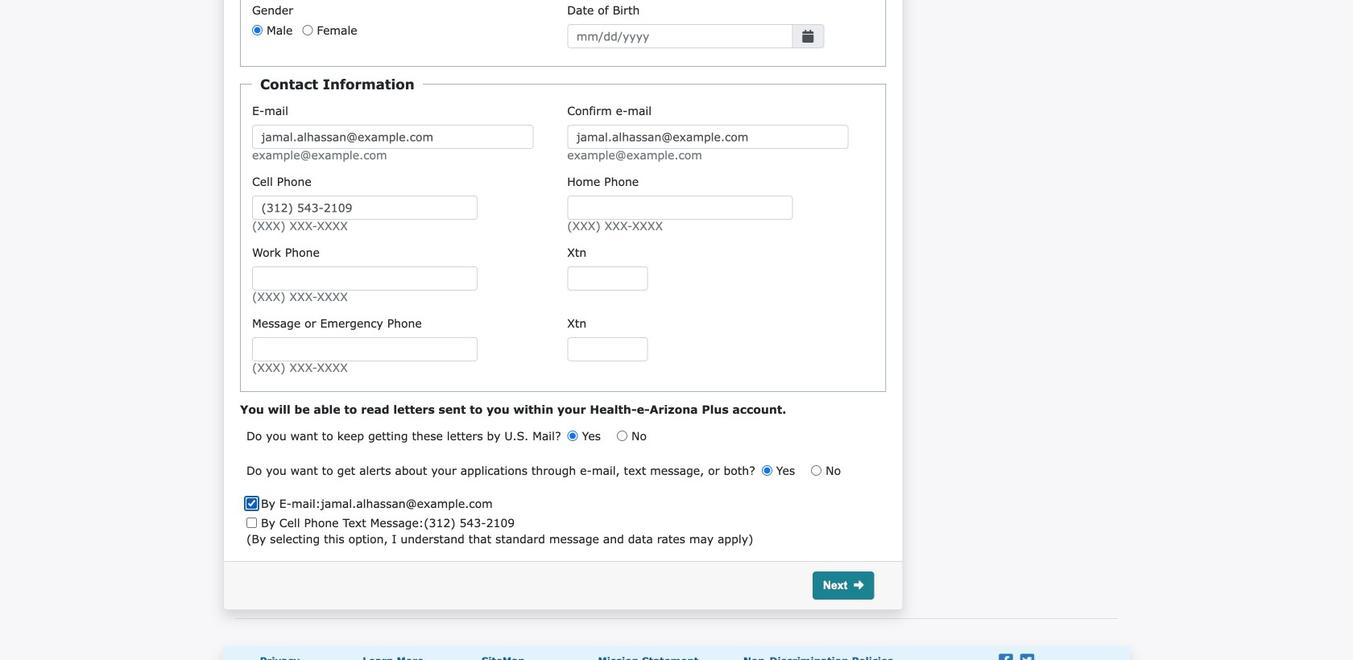 Task type: locate. For each thing, give the bounding box(es) containing it.
0 vertical spatial option group
[[248, 0, 564, 48]]

twitter square image
[[1019, 654, 1037, 661]]

None text field
[[252, 125, 534, 149], [568, 125, 849, 149], [568, 196, 793, 220], [252, 267, 478, 291], [252, 125, 534, 149], [568, 125, 849, 149], [568, 196, 793, 220], [252, 267, 478, 291]]

None checkbox
[[247, 499, 257, 509]]

mm/dd/yyyy text field
[[568, 24, 793, 48]]

None radio
[[252, 25, 263, 35], [303, 25, 313, 35], [617, 431, 628, 442], [762, 466, 773, 476], [252, 25, 263, 35], [303, 25, 313, 35], [617, 431, 628, 442], [762, 466, 773, 476]]

region
[[223, 0, 904, 611]]

facebook square image
[[998, 654, 1015, 661]]

None checkbox
[[247, 518, 257, 529]]

None radio
[[568, 431, 578, 442], [812, 466, 822, 476], [568, 431, 578, 442], [812, 466, 822, 476]]

1 vertical spatial option group
[[235, 422, 875, 450]]

2 vertical spatial option group
[[235, 457, 875, 485]]

None text field
[[252, 196, 478, 220], [568, 267, 648, 291], [252, 338, 478, 362], [568, 338, 648, 362], [252, 196, 478, 220], [568, 267, 648, 291], [252, 338, 478, 362], [568, 338, 648, 362]]

option group
[[248, 0, 564, 48], [235, 422, 875, 450], [235, 457, 875, 485]]



Task type: describe. For each thing, give the bounding box(es) containing it.
arrow alt right image
[[848, 580, 864, 591]]



Task type: vqa. For each thing, say whether or not it's contained in the screenshot.
Display Hint icon
no



